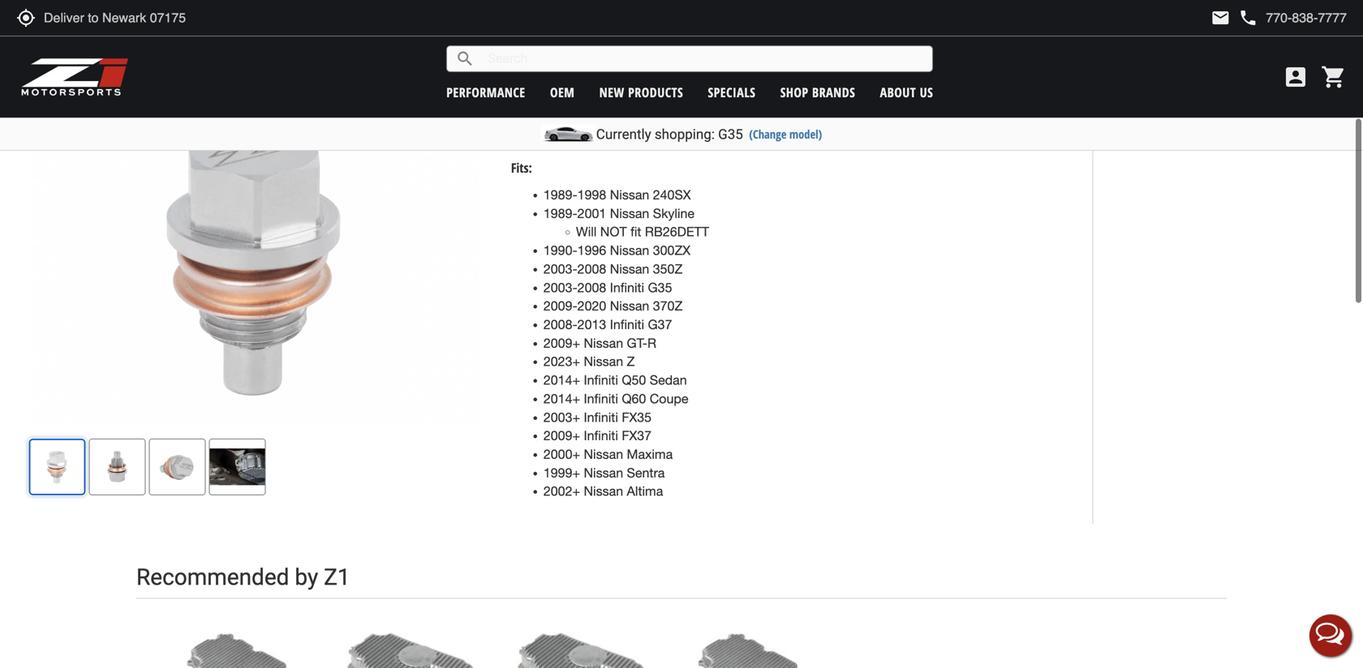 Task type: describe. For each thing, give the bounding box(es) containing it.
an
[[645, 134, 659, 149]]

search
[[456, 49, 475, 69]]

1 horizontal spatial g35
[[719, 126, 744, 142]]

thread
[[724, 134, 761, 149]]

z1 recommends following the factory torque specification when installing your engine drain plug. this is located in the "maintenance" section of your factory service manual. for reference, the torque spec for a vq35hr is 25 ft-lb.
[[511, 14, 1061, 67]]

mail phone
[[1212, 8, 1259, 28]]

made from corrosion resistance stainless steel contains a neodymium magnet includes oem crush washer fits engines with an m12x1.25 thread pitch
[[544, 78, 813, 149]]

2009-
[[544, 299, 578, 314]]

for
[[606, 51, 622, 67]]

1 2003- from the top
[[544, 262, 578, 277]]

this inside z1 recommends following the factory torque specification when installing your engine drain plug. this is located in the "maintenance" section of your factory service manual. for reference, the torque spec for a vq35hr is 25 ft-lb.
[[544, 33, 568, 48]]

of
[[800, 33, 812, 48]]

stainless
[[731, 78, 782, 93]]

r
[[648, 336, 657, 351]]

question_answer ask a question about this product
[[1133, 102, 1311, 122]]

2 1989- from the top
[[544, 206, 578, 221]]

fx37
[[622, 429, 652, 444]]

0 horizontal spatial torque
[[533, 51, 571, 67]]

fits:
[[511, 159, 532, 177]]

0 vertical spatial the
[[665, 14, 683, 29]]

2 vertical spatial the
[[511, 51, 530, 67]]

us
[[920, 84, 934, 101]]

not
[[601, 225, 627, 240]]

my_location
[[16, 8, 36, 28]]

oem inside "made from corrosion resistance stainless steel contains a neodymium magnet includes oem crush washer fits engines with an m12x1.25 thread pitch"
[[596, 115, 625, 130]]

currently shopping: g35 (change model)
[[597, 126, 823, 142]]

sedan
[[650, 373, 687, 388]]

mail
[[1212, 8, 1231, 28]]

2 2009+ from the top
[[544, 429, 581, 444]]

300zx
[[653, 243, 691, 258]]

following
[[610, 14, 661, 29]]

shopping_cart link
[[1318, 64, 1348, 90]]

performance link
[[447, 84, 526, 101]]

with
[[617, 134, 641, 149]]

q60
[[622, 392, 646, 407]]

in
[[630, 33, 641, 48]]

new
[[600, 84, 625, 101]]

this inside question_answer ask a question about this product
[[1256, 104, 1274, 120]]

0 vertical spatial your
[[937, 14, 962, 29]]

1 horizontal spatial torque
[[730, 14, 768, 29]]

contains
[[544, 97, 596, 112]]

crush
[[629, 115, 661, 130]]

installing
[[883, 14, 933, 29]]

resistance
[[668, 78, 728, 93]]

25
[[702, 51, 717, 67]]

account_box link
[[1279, 64, 1314, 90]]

brands
[[813, 84, 856, 101]]

phone link
[[1239, 8, 1348, 28]]

new products link
[[600, 84, 684, 101]]

m12x1.25
[[663, 134, 720, 149]]

2013
[[578, 317, 607, 332]]

2001
[[578, 206, 607, 221]]

section
[[755, 33, 797, 48]]

ask
[[1157, 104, 1172, 120]]

steel
[[785, 78, 813, 93]]

a
[[1175, 104, 1181, 120]]

mail link
[[1212, 8, 1231, 28]]

2003+
[[544, 410, 581, 425]]

recommended by z1
[[136, 565, 350, 591]]

reference,
[[1004, 33, 1061, 48]]

made
[[544, 78, 577, 93]]

will
[[576, 225, 597, 240]]

lb.
[[733, 51, 748, 67]]

1990-
[[544, 243, 578, 258]]

products
[[628, 84, 684, 101]]

fits
[[544, 134, 565, 149]]

(change
[[750, 126, 787, 142]]

includes
[[544, 115, 593, 130]]

g35 inside 1989-1998 nissan 240sx 1989-2001 nissan skyline will not fit rb26dett 1990-1996 nissan 300zx 2003-2008 nissan 350z 2003-2008 infiniti g35 2009-2020 nissan 370z 2008-2013 infiniti g37 2009+ nissan gt-r 2023+ nissan z 2014+ infiniti q50 sedan 2014+ infiniti q60 coupe 2003+ infiniti fx35 2009+ infiniti fx37 2000+ nissan maxima 1999+ nissan sentra 2002+ nissan altima
[[648, 280, 673, 295]]

manual.
[[932, 33, 977, 48]]

0 vertical spatial about
[[880, 84, 917, 101]]

specification
[[771, 14, 844, 29]]

gt-
[[627, 336, 648, 351]]

fx35
[[622, 410, 652, 425]]

Search search field
[[475, 46, 933, 71]]

about us link
[[880, 84, 934, 101]]

1999+
[[544, 466, 581, 481]]

coupe
[[650, 392, 689, 407]]

performance
[[447, 84, 526, 101]]

product
[[1277, 104, 1311, 120]]

shopping:
[[655, 126, 715, 142]]



Task type: locate. For each thing, give the bounding box(es) containing it.
washer
[[665, 115, 707, 130]]

1 horizontal spatial oem
[[596, 115, 625, 130]]

from
[[580, 78, 607, 93]]

1 2008 from the top
[[578, 262, 607, 277]]

0 vertical spatial g35
[[719, 126, 744, 142]]

0 vertical spatial is
[[571, 33, 580, 48]]

about left us
[[880, 84, 917, 101]]

2002+
[[544, 484, 581, 499]]

2014+ up 2003+
[[544, 392, 581, 407]]

new products
[[600, 84, 684, 101]]

q50
[[622, 373, 646, 388]]

when
[[848, 14, 879, 29]]

0 vertical spatial 2008
[[578, 262, 607, 277]]

1 horizontal spatial your
[[937, 14, 962, 29]]

a right the for
[[625, 51, 632, 67]]

1 vertical spatial the
[[644, 33, 662, 48]]

0 horizontal spatial z1
[[324, 565, 350, 591]]

about right 'question'
[[1227, 104, 1253, 120]]

factory up "maintenance"
[[687, 14, 727, 29]]

2000+
[[544, 447, 581, 462]]

for
[[981, 33, 1000, 48]]

recommended
[[136, 565, 289, 591]]

ft-
[[720, 51, 733, 67]]

2008
[[578, 262, 607, 277], [578, 280, 607, 295]]

a down from
[[599, 97, 606, 112]]

currently
[[597, 126, 652, 142]]

g35
[[719, 126, 744, 142], [648, 280, 673, 295]]

1989- up the will
[[544, 206, 578, 221]]

1 vertical spatial z1
[[324, 565, 350, 591]]

a
[[625, 51, 632, 67], [599, 97, 606, 112]]

corrosion
[[610, 78, 665, 93]]

pitch
[[765, 134, 794, 149]]

2 2008 from the top
[[578, 280, 607, 295]]

oem link
[[550, 84, 575, 101]]

plug.
[[511, 33, 540, 48]]

recommends
[[530, 14, 606, 29]]

1 vertical spatial 2009+
[[544, 429, 581, 444]]

oem up with
[[596, 115, 625, 130]]

service
[[887, 33, 928, 48]]

2009+ up '2023+' on the bottom of page
[[544, 336, 581, 351]]

2008-
[[544, 317, 578, 332]]

is down the recommends on the top left
[[571, 33, 580, 48]]

1 vertical spatial 2014+
[[544, 392, 581, 407]]

neodymium
[[610, 97, 678, 112]]

is
[[571, 33, 580, 48], [690, 51, 699, 67]]

0 horizontal spatial is
[[571, 33, 580, 48]]

model)
[[790, 126, 823, 142]]

factory
[[687, 14, 727, 29], [844, 33, 884, 48]]

torque up made
[[533, 51, 571, 67]]

1 vertical spatial 2003-
[[544, 280, 578, 295]]

z1 motorsports logo image
[[20, 57, 129, 97]]

0 vertical spatial 2009+
[[544, 336, 581, 351]]

this left the product
[[1256, 104, 1274, 120]]

0 vertical spatial factory
[[687, 14, 727, 29]]

shop brands
[[781, 84, 856, 101]]

z1 inside z1 recommends following the factory torque specification when installing your engine drain plug. this is located in the "maintenance" section of your factory service manual. for reference, the torque spec for a vq35hr is 25 ft-lb.
[[511, 14, 527, 29]]

0 vertical spatial this
[[544, 33, 568, 48]]

specials link
[[708, 84, 756, 101]]

1 horizontal spatial z1
[[511, 14, 527, 29]]

1 vertical spatial a
[[599, 97, 606, 112]]

your
[[937, 14, 962, 29], [815, 33, 840, 48]]

g35 down 350z on the top of the page
[[648, 280, 673, 295]]

account_box
[[1284, 64, 1309, 90]]

1 1989- from the top
[[544, 188, 578, 203]]

your up manual.
[[937, 14, 962, 29]]

370z
[[653, 299, 683, 314]]

shop
[[781, 84, 809, 101]]

magnet
[[681, 97, 725, 112]]

1 horizontal spatial about
[[1227, 104, 1253, 120]]

by
[[295, 565, 318, 591]]

g35 left (change
[[719, 126, 744, 142]]

350z
[[653, 262, 683, 277]]

question
[[1184, 104, 1224, 120]]

a inside "made from corrosion resistance stainless steel contains a neodymium magnet includes oem crush washer fits engines with an m12x1.25 thread pitch"
[[599, 97, 606, 112]]

1 vertical spatial oem
[[596, 115, 625, 130]]

the right in
[[644, 33, 662, 48]]

specials
[[708, 84, 756, 101]]

torque up section
[[730, 14, 768, 29]]

1989- up '2001'
[[544, 188, 578, 203]]

about inside question_answer ask a question about this product
[[1227, 104, 1253, 120]]

0 horizontal spatial about
[[880, 84, 917, 101]]

z1
[[511, 14, 527, 29], [324, 565, 350, 591]]

altima
[[627, 484, 664, 499]]

sentra
[[627, 466, 665, 481]]

0 vertical spatial oem
[[550, 84, 575, 101]]

oem up includes
[[550, 84, 575, 101]]

about us
[[880, 84, 934, 101]]

drain
[[1008, 14, 1037, 29]]

1 vertical spatial torque
[[533, 51, 571, 67]]

0 vertical spatial z1
[[511, 14, 527, 29]]

2020
[[578, 299, 607, 314]]

1 horizontal spatial the
[[644, 33, 662, 48]]

1 vertical spatial 1989-
[[544, 206, 578, 221]]

2 horizontal spatial the
[[665, 14, 683, 29]]

maxima
[[627, 447, 673, 462]]

0 vertical spatial torque
[[730, 14, 768, 29]]

2009+ down 2003+
[[544, 429, 581, 444]]

1 2009+ from the top
[[544, 336, 581, 351]]

2003-
[[544, 262, 578, 277], [544, 280, 578, 295]]

factory down "when"
[[844, 33, 884, 48]]

1 vertical spatial is
[[690, 51, 699, 67]]

2 2014+ from the top
[[544, 392, 581, 407]]

2009+
[[544, 336, 581, 351], [544, 429, 581, 444]]

is left 25
[[690, 51, 699, 67]]

skyline
[[653, 206, 695, 221]]

g37
[[648, 317, 673, 332]]

2 2003- from the top
[[544, 280, 578, 295]]

about
[[880, 84, 917, 101], [1227, 104, 1253, 120]]

this
[[544, 33, 568, 48], [1256, 104, 1274, 120]]

1 vertical spatial this
[[1256, 104, 1274, 120]]

infiniti
[[610, 280, 645, 295], [610, 317, 645, 332], [584, 373, 619, 388], [584, 392, 619, 407], [584, 410, 619, 425], [584, 429, 619, 444]]

engines
[[568, 134, 614, 149]]

z1 up plug.
[[511, 14, 527, 29]]

engine
[[966, 14, 1005, 29]]

the down plug.
[[511, 51, 530, 67]]

z
[[627, 355, 635, 370]]

1 vertical spatial about
[[1227, 104, 1253, 120]]

0 horizontal spatial your
[[815, 33, 840, 48]]

1 horizontal spatial is
[[690, 51, 699, 67]]

2008 down 1996
[[578, 262, 607, 277]]

0 vertical spatial 2003-
[[544, 262, 578, 277]]

0 horizontal spatial the
[[511, 51, 530, 67]]

2003- up 2009- at top
[[544, 280, 578, 295]]

shopping_cart
[[1322, 64, 1348, 90]]

a inside z1 recommends following the factory torque specification when installing your engine drain plug. this is located in the "maintenance" section of your factory service manual. for reference, the torque spec for a vq35hr is 25 ft-lb.
[[625, 51, 632, 67]]

2003- down 1990-
[[544, 262, 578, 277]]

this down the recommends on the top left
[[544, 33, 568, 48]]

0 horizontal spatial factory
[[687, 14, 727, 29]]

0 vertical spatial 2014+
[[544, 373, 581, 388]]

0 horizontal spatial a
[[599, 97, 606, 112]]

0 vertical spatial 1989-
[[544, 188, 578, 203]]

1 vertical spatial g35
[[648, 280, 673, 295]]

located
[[584, 33, 627, 48]]

rb26dett
[[645, 225, 710, 240]]

0 vertical spatial a
[[625, 51, 632, 67]]

question_answer
[[1133, 102, 1153, 122]]

spec
[[574, 51, 602, 67]]

0 horizontal spatial this
[[544, 33, 568, 48]]

1 horizontal spatial this
[[1256, 104, 1274, 120]]

your right of
[[815, 33, 840, 48]]

2023+
[[544, 355, 581, 370]]

the
[[665, 14, 683, 29], [644, 33, 662, 48], [511, 51, 530, 67]]

1 vertical spatial 2008
[[578, 280, 607, 295]]

1 vertical spatial your
[[815, 33, 840, 48]]

2014+ down '2023+' on the bottom of page
[[544, 373, 581, 388]]

2014+
[[544, 373, 581, 388], [544, 392, 581, 407]]

240sx
[[653, 188, 691, 203]]

0 horizontal spatial g35
[[648, 280, 673, 295]]

1 horizontal spatial a
[[625, 51, 632, 67]]

the right following
[[665, 14, 683, 29]]

1989-1998 nissan 240sx 1989-2001 nissan skyline will not fit rb26dett 1990-1996 nissan 300zx 2003-2008 nissan 350z 2003-2008 infiniti g35 2009-2020 nissan 370z 2008-2013 infiniti g37 2009+ nissan gt-r 2023+ nissan z 2014+ infiniti q50 sedan 2014+ infiniti q60 coupe 2003+ infiniti fx35 2009+ infiniti fx37 2000+ nissan maxima 1999+ nissan sentra 2002+ nissan altima
[[544, 188, 710, 499]]

fit
[[631, 225, 642, 240]]

0 horizontal spatial oem
[[550, 84, 575, 101]]

2008 up 2020
[[578, 280, 607, 295]]

1 horizontal spatial factory
[[844, 33, 884, 48]]

1 vertical spatial factory
[[844, 33, 884, 48]]

1 2014+ from the top
[[544, 373, 581, 388]]

z1 right by
[[324, 565, 350, 591]]

nissan
[[610, 188, 650, 203], [610, 206, 650, 221], [610, 243, 650, 258], [610, 262, 650, 277], [610, 299, 650, 314], [584, 336, 624, 351], [584, 355, 624, 370], [584, 447, 624, 462], [584, 466, 624, 481], [584, 484, 624, 499]]

vq35hr
[[636, 51, 686, 67]]



Task type: vqa. For each thing, say whether or not it's contained in the screenshot.
TT
no



